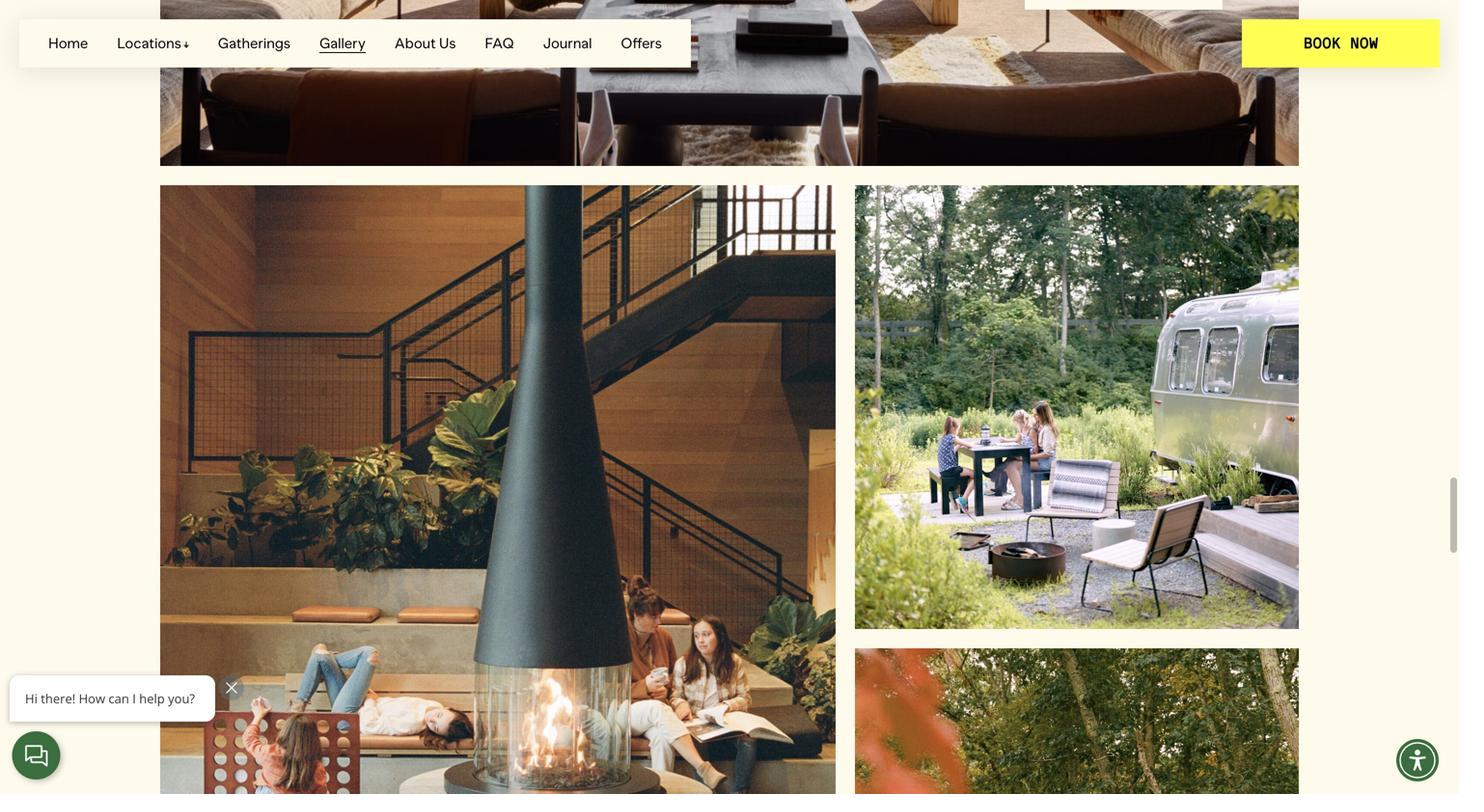 Task type: locate. For each thing, give the bounding box(es) containing it.
gallery link
[[320, 34, 366, 53]]

locations
[[117, 34, 181, 52]]

about us link
[[395, 34, 456, 52]]

faq link
[[485, 34, 514, 52]]

book now banner
[[0, 0, 1460, 87]]

book now
[[1304, 34, 1379, 53]]

book
[[1304, 34, 1342, 53]]

journal link
[[543, 34, 592, 52]]

home link
[[48, 34, 88, 52]]

home
[[48, 34, 88, 52]]

book now button
[[1243, 19, 1441, 68]]

locations link
[[117, 34, 189, 52]]

gatherings link
[[218, 34, 291, 52]]



Task type: vqa. For each thing, say whether or not it's contained in the screenshot.
on within the RELAX AND GROUND YOURSELF IN THE GREAT OUTDOORS. WE PARTNER WITH TRUSTED INSTRUCTORS FOR YOGA HELD RIGHT ON PROPERTY. CHECK OUT AUTOCAMP JOSHUA TREE'S CALENDAR FOR UPCOMING CLASSES.
no



Task type: describe. For each thing, give the bounding box(es) containing it.
us
[[439, 34, 456, 52]]

offers
[[621, 34, 662, 52]]

faq
[[485, 34, 514, 52]]

journal
[[543, 34, 592, 52]]

about us
[[395, 34, 456, 52]]

gatherings
[[218, 34, 291, 52]]

about
[[395, 34, 436, 52]]

offers link
[[621, 34, 662, 52]]

gallery
[[320, 34, 366, 52]]

now
[[1351, 34, 1379, 53]]



